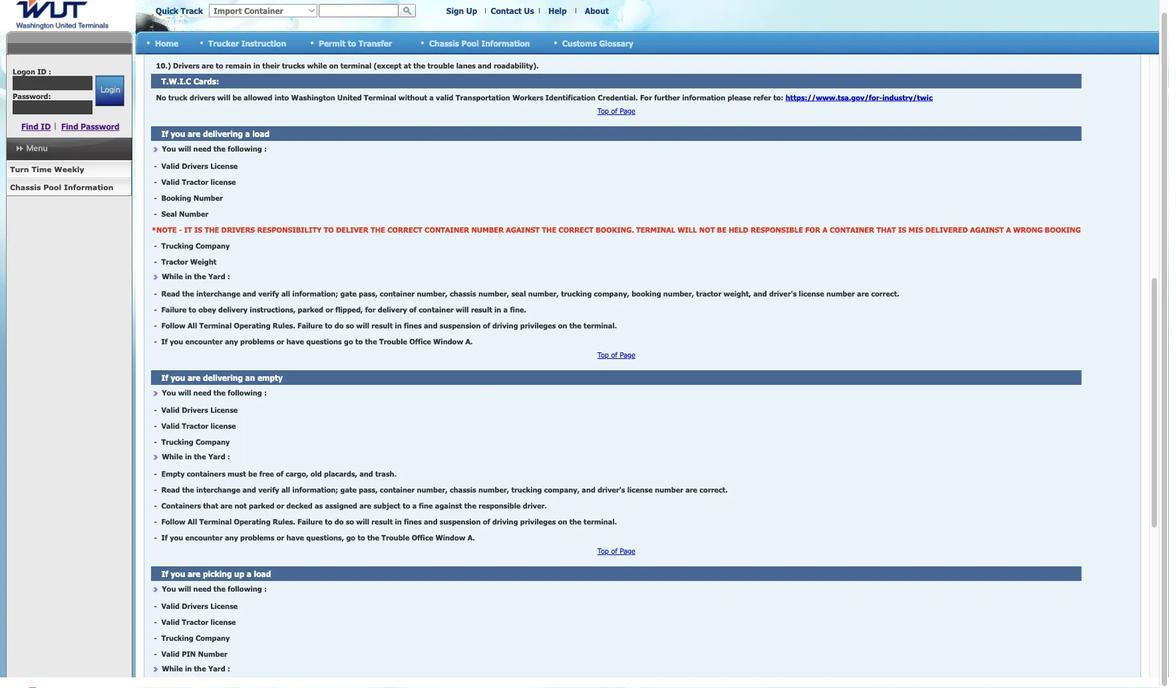 Task type: describe. For each thing, give the bounding box(es) containing it.
customs
[[562, 38, 597, 48]]

id for logon
[[37, 67, 46, 76]]

logon id :
[[13, 67, 51, 76]]

find for find id
[[21, 122, 38, 131]]

track
[[181, 6, 203, 15]]

0 vertical spatial information
[[481, 38, 530, 48]]

contact us
[[491, 6, 534, 15]]

turn time weekly link
[[6, 161, 132, 179]]

instruction
[[241, 38, 286, 48]]

quick
[[156, 6, 178, 15]]

password
[[81, 122, 120, 131]]

trucker instruction
[[208, 38, 286, 48]]

about link
[[585, 6, 609, 15]]

sign up
[[446, 6, 477, 15]]

permit to transfer
[[319, 38, 392, 48]]

trucker
[[208, 38, 239, 48]]

0 horizontal spatial chassis
[[10, 183, 41, 192]]

to
[[348, 38, 356, 48]]

home
[[155, 38, 178, 48]]

find for find password
[[61, 122, 78, 131]]

find password link
[[61, 122, 120, 131]]

find id link
[[21, 122, 51, 131]]

help
[[549, 6, 567, 15]]

about
[[585, 6, 609, 15]]

permit
[[319, 38, 346, 48]]

sign up link
[[446, 6, 477, 15]]

us
[[524, 6, 534, 15]]

quick track
[[156, 6, 203, 15]]



Task type: vqa. For each thing, say whether or not it's contained in the screenshot.
chassis
yes



Task type: locate. For each thing, give the bounding box(es) containing it.
id down password:
[[41, 122, 51, 131]]

logon
[[13, 67, 35, 76]]

1 vertical spatial id
[[41, 122, 51, 131]]

1 vertical spatial chassis pool information
[[10, 183, 114, 192]]

chassis down turn
[[10, 183, 41, 192]]

1 horizontal spatial information
[[481, 38, 530, 48]]

find down password:
[[21, 122, 38, 131]]

find password
[[61, 122, 120, 131]]

0 vertical spatial id
[[37, 67, 46, 76]]

contact us link
[[491, 6, 534, 15]]

0 horizontal spatial chassis pool information
[[10, 183, 114, 192]]

weekly
[[54, 165, 84, 174]]

chassis pool information down turn time weekly link
[[10, 183, 114, 192]]

1 vertical spatial information
[[64, 183, 114, 192]]

contact
[[491, 6, 522, 15]]

None password field
[[13, 101, 93, 114]]

turn time weekly
[[10, 165, 84, 174]]

find id
[[21, 122, 51, 131]]

sign
[[446, 6, 464, 15]]

chassis down sign
[[429, 38, 459, 48]]

pool down the up
[[462, 38, 479, 48]]

None text field
[[319, 4, 399, 17]]

pool down turn time weekly
[[43, 183, 61, 192]]

chassis pool information down the up
[[429, 38, 530, 48]]

id for find
[[41, 122, 51, 131]]

2 find from the left
[[61, 122, 78, 131]]

1 horizontal spatial chassis pool information
[[429, 38, 530, 48]]

1 horizontal spatial find
[[61, 122, 78, 131]]

chassis
[[429, 38, 459, 48], [10, 183, 41, 192]]

0 horizontal spatial find
[[21, 122, 38, 131]]

information down weekly
[[64, 183, 114, 192]]

find
[[21, 122, 38, 131], [61, 122, 78, 131]]

find left password at left top
[[61, 122, 78, 131]]

0 vertical spatial chassis pool information
[[429, 38, 530, 48]]

None text field
[[13, 76, 93, 90]]

pool
[[462, 38, 479, 48], [43, 183, 61, 192]]

0 horizontal spatial information
[[64, 183, 114, 192]]

1 find from the left
[[21, 122, 38, 131]]

chassis pool information link
[[6, 179, 132, 196]]

turn
[[10, 165, 29, 174]]

1 vertical spatial chassis
[[10, 183, 41, 192]]

transfer
[[359, 38, 392, 48]]

id
[[37, 67, 46, 76], [41, 122, 51, 131]]

1 vertical spatial pool
[[43, 183, 61, 192]]

time
[[32, 165, 52, 174]]

information down contact
[[481, 38, 530, 48]]

login image
[[96, 76, 124, 106]]

id left :
[[37, 67, 46, 76]]

glossary
[[599, 38, 634, 48]]

chassis pool information
[[429, 38, 530, 48], [10, 183, 114, 192]]

0 vertical spatial chassis
[[429, 38, 459, 48]]

customs glossary
[[562, 38, 634, 48]]

information
[[481, 38, 530, 48], [64, 183, 114, 192]]

0 horizontal spatial pool
[[43, 183, 61, 192]]

0 vertical spatial pool
[[462, 38, 479, 48]]

1 horizontal spatial chassis
[[429, 38, 459, 48]]

up
[[466, 6, 477, 15]]

:
[[49, 67, 51, 76]]

help link
[[549, 6, 567, 15]]

password:
[[13, 92, 51, 101]]

1 horizontal spatial pool
[[462, 38, 479, 48]]



